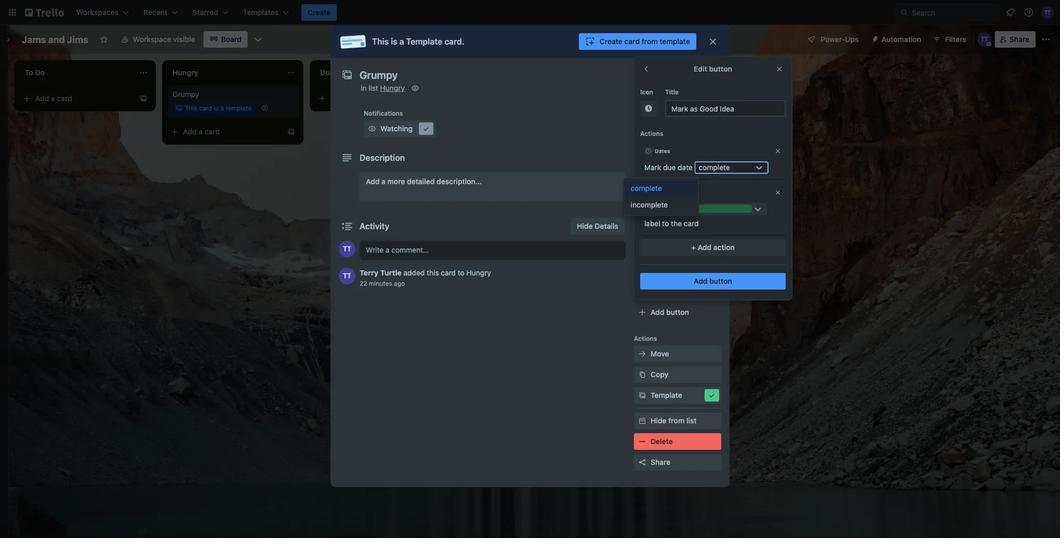 Task type: vqa. For each thing, say whether or not it's contained in the screenshot.
is
yes



Task type: describe. For each thing, give the bounding box(es) containing it.
add the
[[644, 205, 671, 214]]

sm image for copy
[[637, 370, 648, 380]]

create for create
[[308, 8, 331, 17]]

workspace visible button
[[114, 31, 201, 48]]

terry turtle added this card to hungry 22 minutes ago
[[360, 269, 491, 287]]

create for create card from template
[[600, 37, 623, 46]]

add a more detailed description…
[[366, 177, 482, 186]]

move link
[[634, 346, 721, 363]]

sm image for checklist
[[637, 161, 648, 172]]

hide from list
[[651, 417, 697, 426]]

1 vertical spatial actions
[[634, 335, 657, 343]]

add to template
[[634, 106, 683, 113]]

open information menu image
[[1024, 7, 1034, 18]]

jams and jims
[[22, 34, 88, 45]]

star or unstar board image
[[100, 35, 108, 44]]

filters
[[945, 35, 967, 44]]

automation button
[[867, 31, 928, 48]]

checklist
[[651, 162, 683, 170]]

22
[[360, 280, 367, 287]]

to for add
[[648, 106, 654, 113]]

move
[[651, 350, 669, 359]]

members link
[[634, 116, 721, 133]]

1 vertical spatial power-
[[634, 251, 656, 258]]

show menu image
[[1041, 34, 1051, 45]]

0 horizontal spatial add a card
[[35, 94, 72, 103]]

power- inside button
[[821, 35, 845, 44]]

sm image for labels
[[637, 140, 648, 151]]

0 vertical spatial actions
[[640, 130, 663, 137]]

1 horizontal spatial add a card
[[183, 128, 220, 136]]

custom fields
[[651, 224, 700, 233]]

copy
[[651, 371, 669, 379]]

from inside button
[[642, 37, 658, 46]]

0 vertical spatial template
[[406, 37, 442, 47]]

delete link
[[634, 434, 721, 451]]

workspace
[[133, 35, 171, 44]]

close image
[[774, 189, 782, 196]]

switch to… image
[[7, 7, 18, 18]]

due
[[663, 163, 676, 172]]

0 horizontal spatial create from template… image
[[139, 95, 148, 103]]

2 vertical spatial ups
[[691, 266, 704, 274]]

sm image for cover
[[637, 203, 648, 213]]

in
[[361, 84, 367, 93]]

hungry inside terry turtle added this card to hungry 22 minutes ago
[[467, 269, 491, 278]]

added
[[404, 269, 425, 278]]

1 vertical spatial the
[[671, 220, 682, 228]]

+ add action
[[691, 244, 735, 252]]

this card is a template.
[[185, 104, 253, 112]]

this for this card is a template.
[[185, 104, 197, 112]]

2 horizontal spatial add a card
[[331, 94, 367, 103]]

add inside add a more detailed description… link
[[366, 177, 380, 186]]

icon
[[640, 88, 653, 96]]

terry
[[360, 269, 379, 278]]

list for add another list
[[668, 67, 678, 76]]

sm image right the hungry link
[[410, 83, 420, 94]]

this is a template card.
[[372, 37, 465, 47]]

1 vertical spatial ups
[[656, 251, 668, 258]]

to inside terry turtle added this card to hungry 22 minutes ago
[[458, 269, 465, 278]]

+
[[691, 244, 696, 252]]

0 horizontal spatial terry turtle (terryturtle) image
[[339, 241, 356, 258]]

ago
[[394, 280, 405, 287]]

1 vertical spatial labels
[[655, 190, 672, 196]]

1 horizontal spatial complete
[[699, 163, 730, 172]]

label
[[644, 220, 660, 228]]

board link
[[203, 31, 248, 48]]

Search field
[[909, 5, 999, 20]]

board
[[221, 35, 242, 44]]

1 vertical spatial complete
[[631, 184, 662, 193]]

hide for hide details
[[577, 222, 593, 231]]

description…
[[437, 177, 482, 186]]

incomplete
[[631, 201, 668, 209]]

0 horizontal spatial hungry
[[380, 84, 405, 93]]

fields
[[679, 224, 700, 233]]

cover link
[[634, 200, 721, 216]]

add inside add another list button
[[624, 67, 637, 76]]

0 horizontal spatial share
[[651, 459, 671, 467]]

0 vertical spatial add button button
[[640, 273, 786, 290]]

1 vertical spatial add button button
[[634, 305, 721, 321]]

activity
[[360, 222, 390, 232]]

list for hide from list
[[687, 417, 697, 426]]

add button for bottom the add button button
[[651, 308, 689, 317]]

turtle
[[380, 269, 402, 278]]

copy link
[[634, 367, 721, 384]]

sm image inside the template 'button'
[[707, 391, 717, 401]]

hide from list link
[[634, 413, 721, 430]]

1 vertical spatial list
[[369, 84, 378, 93]]

card.
[[445, 37, 465, 47]]

primary element
[[0, 0, 1060, 25]]

jams
[[22, 34, 46, 45]]

sm image for watching
[[367, 124, 377, 134]]

sm image for move
[[637, 349, 648, 360]]

mark due date
[[644, 163, 693, 172]]

1 vertical spatial power-ups
[[634, 251, 668, 258]]

sm image for delete
[[637, 437, 648, 448]]

1 horizontal spatial is
[[391, 37, 397, 47]]

sm image down "icon"
[[643, 103, 654, 114]]

mark
[[644, 163, 661, 172]]

22 minutes ago link
[[360, 280, 405, 287]]

description
[[360, 153, 405, 163]]

1 horizontal spatial power-
[[666, 266, 691, 274]]

jims
[[67, 34, 88, 45]]

attachment
[[651, 183, 691, 191]]



Task type: locate. For each thing, give the bounding box(es) containing it.
0 vertical spatial this
[[372, 37, 389, 47]]

share down the delete
[[651, 459, 671, 467]]

0 horizontal spatial create
[[308, 8, 331, 17]]

share button down delete link on the right bottom of page
[[634, 455, 721, 471]]

0 horizontal spatial terry turtle (terryturtle) image
[[339, 268, 356, 285]]

delete
[[651, 438, 673, 446]]

0 horizontal spatial template
[[406, 37, 442, 47]]

1 vertical spatial template
[[651, 392, 682, 400]]

custom fields button
[[634, 223, 721, 234]]

0 horizontal spatial add button
[[651, 308, 689, 317]]

detailed
[[407, 177, 435, 186]]

actions down members
[[640, 130, 663, 137]]

add button up 'move' link
[[651, 308, 689, 317]]

labels up "cover"
[[655, 190, 672, 196]]

1 vertical spatial terry turtle (terryturtle) image
[[339, 241, 356, 258]]

add a card button for the left the create from template… image
[[19, 90, 135, 107]]

0 vertical spatial is
[[391, 37, 397, 47]]

sm image right power-ups button
[[867, 31, 882, 46]]

create card from template
[[600, 37, 690, 46]]

labels
[[651, 141, 673, 150], [655, 190, 672, 196]]

from up delete link on the right bottom of page
[[669, 417, 685, 426]]

button down action
[[710, 277, 732, 286]]

hungry down write a comment text field in the top of the page
[[467, 269, 491, 278]]

hide left details
[[577, 222, 593, 231]]

button right edit
[[709, 65, 732, 73]]

0 vertical spatial hide
[[577, 222, 593, 231]]

0 vertical spatial list
[[668, 67, 678, 76]]

1 horizontal spatial hide
[[651, 417, 667, 426]]

customize views image
[[253, 34, 263, 45]]

template
[[406, 37, 442, 47], [651, 392, 682, 400]]

1 vertical spatial template
[[656, 106, 683, 113]]

to for label
[[662, 220, 669, 228]]

this for this is a template card.
[[372, 37, 389, 47]]

0 vertical spatial from
[[642, 37, 658, 46]]

1 vertical spatial terry turtle (terryturtle) image
[[339, 268, 356, 285]]

add button button
[[640, 273, 786, 290], [634, 305, 721, 321]]

1 horizontal spatial terry turtle (terryturtle) image
[[977, 32, 992, 47]]

dates
[[655, 148, 670, 154]]

0 vertical spatial create
[[308, 8, 331, 17]]

add a more detailed description… link
[[360, 173, 626, 202]]

1 horizontal spatial create
[[600, 37, 623, 46]]

0 vertical spatial the
[[660, 205, 671, 214]]

0 horizontal spatial automation
[[634, 293, 669, 300]]

1 horizontal spatial template
[[651, 392, 682, 400]]

1 horizontal spatial from
[[669, 417, 685, 426]]

complete up incomplete
[[631, 184, 662, 193]]

ups up add power-ups
[[656, 251, 668, 258]]

1 vertical spatial is
[[214, 104, 219, 112]]

1 vertical spatial share
[[651, 459, 671, 467]]

card
[[625, 37, 640, 46], [57, 94, 72, 103], [352, 94, 367, 103], [199, 104, 212, 112], [205, 128, 220, 136], [684, 220, 699, 228], [441, 269, 456, 278]]

0 vertical spatial terry turtle (terryturtle) image
[[977, 32, 992, 47]]

sm image inside the template 'button'
[[637, 391, 648, 401]]

from up return to previous screen image
[[642, 37, 658, 46]]

template inside the create card from template button
[[660, 37, 690, 46]]

complete right date on the right top
[[699, 163, 730, 172]]

template button
[[634, 388, 721, 404]]

title
[[665, 88, 679, 96]]

2 horizontal spatial to
[[662, 220, 669, 228]]

template up add another list button
[[660, 37, 690, 46]]

sm image inside automation button
[[867, 31, 882, 46]]

1 horizontal spatial add a card button
[[166, 124, 283, 140]]

sm image inside cover link
[[637, 203, 648, 213]]

0 horizontal spatial from
[[642, 37, 658, 46]]

close popover image
[[775, 65, 784, 73]]

add button
[[694, 277, 732, 286], [651, 308, 689, 317]]

watching
[[380, 124, 413, 133]]

1 horizontal spatial add button
[[694, 277, 732, 286]]

template up members
[[656, 106, 683, 113]]

0 vertical spatial share
[[1010, 35, 1030, 44]]

more
[[387, 177, 405, 186]]

search image
[[900, 8, 909, 17]]

0 horizontal spatial is
[[214, 104, 219, 112]]

template inside 'button'
[[651, 392, 682, 400]]

hungry up notifications
[[380, 84, 405, 93]]

sm image inside copy link
[[637, 370, 648, 380]]

from
[[642, 37, 658, 46], [669, 417, 685, 426]]

sm image left "cover"
[[637, 203, 648, 213]]

0 vertical spatial labels
[[651, 141, 673, 150]]

automation down add power-ups
[[634, 293, 669, 300]]

create button
[[301, 4, 337, 21]]

details
[[595, 222, 618, 231]]

edit
[[694, 65, 707, 73]]

ups
[[845, 35, 859, 44], [656, 251, 668, 258], [691, 266, 704, 274]]

2 vertical spatial to
[[458, 269, 465, 278]]

1 vertical spatial add button
[[651, 308, 689, 317]]

0 vertical spatial terry turtle (terryturtle) image
[[1042, 6, 1054, 19]]

this
[[427, 269, 439, 278]]

0 vertical spatial to
[[648, 106, 654, 113]]

edit button
[[694, 65, 732, 73]]

add power-ups
[[651, 266, 704, 274]]

minutes
[[369, 280, 392, 287]]

sm image left the move
[[637, 349, 648, 360]]

add a card button for the bottom the create from template… image
[[166, 124, 283, 140]]

0 horizontal spatial power-
[[634, 251, 656, 258]]

sm image down copy link
[[637, 391, 648, 401]]

to
[[648, 106, 654, 113], [662, 220, 669, 228], [458, 269, 465, 278]]

1 horizontal spatial automation
[[882, 35, 921, 44]]

add button button up 'move' link
[[634, 305, 721, 321]]

add button down the + add action
[[694, 277, 732, 286]]

share button
[[995, 31, 1036, 48], [634, 455, 721, 471]]

sm image
[[867, 31, 882, 46], [367, 124, 377, 134], [421, 124, 431, 134], [637, 161, 648, 172], [637, 349, 648, 360], [707, 391, 717, 401], [637, 416, 648, 427]]

0 vertical spatial ups
[[845, 35, 859, 44]]

2 vertical spatial list
[[687, 417, 697, 426]]

template.
[[226, 104, 253, 112]]

terry turtle (terryturtle) image
[[977, 32, 992, 47], [339, 241, 356, 258]]

add a card button
[[19, 90, 135, 107], [314, 90, 430, 107], [166, 124, 283, 140]]

button
[[709, 65, 732, 73], [710, 277, 732, 286], [666, 308, 689, 317]]

template down copy
[[651, 392, 682, 400]]

0 vertical spatial button
[[709, 65, 732, 73]]

is up the hungry link
[[391, 37, 397, 47]]

attachment button
[[634, 179, 721, 195]]

terry turtle (terryturtle) image right open information menu icon
[[1042, 6, 1054, 19]]

sm image left the delete
[[637, 437, 648, 448]]

power-
[[821, 35, 845, 44], [634, 251, 656, 258], [666, 266, 691, 274]]

grumpy
[[173, 90, 199, 99]]

list
[[668, 67, 678, 76], [369, 84, 378, 93], [687, 417, 697, 426]]

close image
[[774, 148, 782, 155]]

ups left automation button
[[845, 35, 859, 44]]

0 vertical spatial template
[[660, 37, 690, 46]]

is down grumpy link
[[214, 104, 219, 112]]

hide details
[[577, 222, 618, 231]]

1 horizontal spatial terry turtle (terryturtle) image
[[1042, 6, 1054, 19]]

add another list
[[624, 67, 678, 76]]

sm image left dates
[[637, 140, 648, 151]]

0 horizontal spatial this
[[185, 104, 197, 112]]

share button down 0 notifications icon
[[995, 31, 1036, 48]]

0 horizontal spatial the
[[660, 205, 671, 214]]

1 horizontal spatial list
[[668, 67, 678, 76]]

0 vertical spatial share button
[[995, 31, 1036, 48]]

sm image inside labels link
[[637, 140, 648, 151]]

add button button down the + add action
[[640, 273, 786, 290]]

2 horizontal spatial add a card button
[[314, 90, 430, 107]]

list right "another"
[[668, 67, 678, 76]]

1 horizontal spatial this
[[372, 37, 389, 47]]

checklist link
[[634, 158, 721, 175]]

list inside button
[[668, 67, 678, 76]]

1 horizontal spatial power-ups
[[821, 35, 859, 44]]

another
[[639, 67, 666, 76]]

0 horizontal spatial complete
[[631, 184, 662, 193]]

power-ups button
[[800, 31, 865, 48]]

1 vertical spatial create
[[600, 37, 623, 46]]

actions up the move
[[634, 335, 657, 343]]

this up in list hungry
[[372, 37, 389, 47]]

cover
[[651, 203, 671, 212]]

list right in
[[369, 84, 378, 93]]

hide details link
[[571, 218, 625, 235]]

1 horizontal spatial share button
[[995, 31, 1036, 48]]

2 horizontal spatial ups
[[845, 35, 859, 44]]

to right this
[[458, 269, 465, 278]]

members
[[651, 120, 683, 129]]

1 vertical spatial hide
[[651, 417, 667, 426]]

sm image down copy link
[[707, 391, 717, 401]]

list up delete link on the right bottom of page
[[687, 417, 697, 426]]

0 horizontal spatial to
[[458, 269, 465, 278]]

0 horizontal spatial hide
[[577, 222, 593, 231]]

actions
[[640, 130, 663, 137], [634, 335, 657, 343]]

labels link
[[634, 137, 721, 154]]

1 vertical spatial from
[[669, 417, 685, 426]]

add button for the add button button to the top
[[694, 277, 732, 286]]

action
[[714, 244, 735, 252]]

sm image left checklist
[[637, 161, 648, 172]]

button up 'move' link
[[666, 308, 689, 317]]

sm image
[[410, 83, 420, 94], [643, 103, 654, 114], [637, 140, 648, 151], [637, 203, 648, 213], [637, 370, 648, 380], [637, 391, 648, 401], [637, 437, 648, 448]]

1 horizontal spatial the
[[671, 220, 682, 228]]

0 vertical spatial create from template… image
[[139, 95, 148, 103]]

add a card
[[35, 94, 72, 103], [331, 94, 367, 103], [183, 128, 220, 136]]

to down "icon"
[[648, 106, 654, 113]]

1 vertical spatial button
[[710, 277, 732, 286]]

template
[[660, 37, 690, 46], [656, 106, 683, 113]]

create card from template button
[[579, 33, 696, 50]]

in list hungry
[[361, 84, 405, 93]]

sm image for automation
[[867, 31, 882, 46]]

hungry link
[[380, 84, 405, 93]]

sm image for hide from list
[[637, 416, 648, 427]]

Write a comment text field
[[360, 241, 626, 260]]

is
[[391, 37, 397, 47], [214, 104, 219, 112]]

1 horizontal spatial ups
[[691, 266, 704, 274]]

share left show menu icon at the top
[[1010, 35, 1030, 44]]

create from template… image
[[139, 95, 148, 103], [287, 128, 295, 136]]

to right 'label'
[[662, 220, 669, 228]]

sm image down notifications
[[367, 124, 377, 134]]

create inside create button
[[308, 8, 331, 17]]

add power-ups link
[[634, 262, 721, 279]]

0 horizontal spatial list
[[369, 84, 378, 93]]

date
[[678, 163, 693, 172]]

notifications
[[364, 110, 403, 117]]

visible
[[173, 35, 195, 44]]

1 vertical spatial this
[[185, 104, 197, 112]]

2 horizontal spatial power-
[[821, 35, 845, 44]]

custom
[[651, 224, 677, 233]]

template left card.
[[406, 37, 442, 47]]

Mark due date… text field
[[665, 100, 786, 117]]

hide for hide from list
[[651, 417, 667, 426]]

create inside the create card from template button
[[600, 37, 623, 46]]

0 vertical spatial add button
[[694, 277, 732, 286]]

0 notifications image
[[1004, 6, 1017, 19]]

1 vertical spatial to
[[662, 220, 669, 228]]

add another list button
[[605, 60, 746, 83]]

label to the card
[[644, 220, 699, 228]]

sm image left hide from list
[[637, 416, 648, 427]]

power-ups
[[821, 35, 859, 44], [634, 251, 668, 258]]

sm image inside hide from list link
[[637, 416, 648, 427]]

a
[[399, 37, 404, 47], [51, 94, 55, 103], [346, 94, 350, 103], [221, 104, 224, 112], [199, 128, 203, 136], [382, 177, 386, 186]]

hide up the delete
[[651, 417, 667, 426]]

watching button
[[364, 121, 436, 137]]

2 vertical spatial button
[[666, 308, 689, 317]]

and
[[48, 34, 65, 45]]

sm image inside 'move' link
[[637, 349, 648, 360]]

sm image left copy
[[637, 370, 648, 380]]

0 vertical spatial power-
[[821, 35, 845, 44]]

ups inside button
[[845, 35, 859, 44]]

2 horizontal spatial list
[[687, 417, 697, 426]]

return to previous screen image
[[642, 65, 651, 73]]

hide
[[577, 222, 593, 231], [651, 417, 667, 426]]

0 horizontal spatial add a card button
[[19, 90, 135, 107]]

automation
[[882, 35, 921, 44], [634, 293, 669, 300]]

add
[[624, 67, 637, 76], [35, 94, 49, 103], [331, 94, 344, 103], [634, 106, 646, 113], [183, 128, 197, 136], [366, 177, 380, 186], [644, 205, 658, 214], [698, 244, 712, 252], [651, 266, 664, 274], [694, 277, 708, 286], [651, 308, 664, 317]]

workspace visible
[[133, 35, 195, 44]]

grumpy link
[[173, 89, 293, 100]]

this down grumpy
[[185, 104, 197, 112]]

0 vertical spatial power-ups
[[821, 35, 859, 44]]

sm image inside checklist "link"
[[637, 161, 648, 172]]

card inside button
[[625, 37, 640, 46]]

0 horizontal spatial ups
[[656, 251, 668, 258]]

sm image right watching
[[421, 124, 431, 134]]

color: green, title: none image
[[677, 205, 752, 213]]

filters button
[[930, 31, 970, 48]]

None text field
[[354, 65, 697, 84]]

card inside terry turtle added this card to hungry 22 minutes ago
[[441, 269, 456, 278]]

labels up checklist
[[651, 141, 673, 150]]

sm image for template
[[637, 391, 648, 401]]

terry turtle (terryturtle) image
[[1042, 6, 1054, 19], [339, 268, 356, 285]]

1 horizontal spatial share
[[1010, 35, 1030, 44]]

Board name text field
[[17, 31, 93, 48]]

terry turtle (terryturtle) image left 22
[[339, 268, 356, 285]]

sm image inside delete link
[[637, 437, 648, 448]]

1 vertical spatial create from template… image
[[287, 128, 295, 136]]

this
[[372, 37, 389, 47], [185, 104, 197, 112]]

create
[[308, 8, 331, 17], [600, 37, 623, 46]]

automation inside automation button
[[882, 35, 921, 44]]

complete
[[699, 163, 730, 172], [631, 184, 662, 193]]

0 vertical spatial automation
[[882, 35, 921, 44]]

ups down +
[[691, 266, 704, 274]]

0 vertical spatial complete
[[699, 163, 730, 172]]

power-ups inside button
[[821, 35, 859, 44]]

0 vertical spatial hungry
[[380, 84, 405, 93]]

1 vertical spatial hungry
[[467, 269, 491, 278]]

1 horizontal spatial to
[[648, 106, 654, 113]]

automation down search icon
[[882, 35, 921, 44]]

0 horizontal spatial share button
[[634, 455, 721, 471]]



